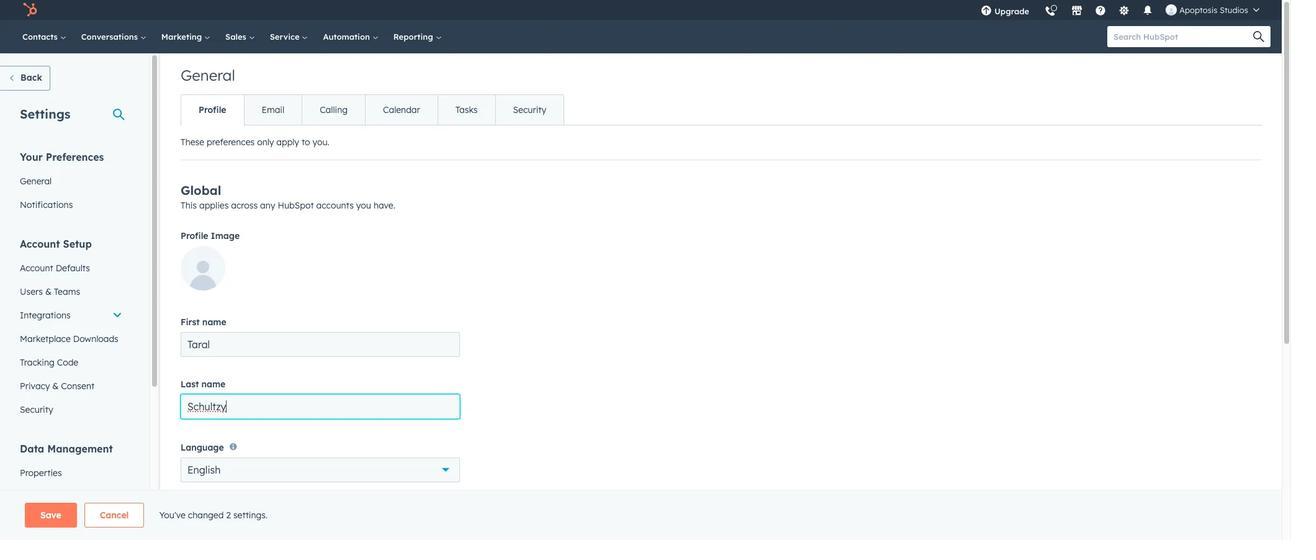 Task type: describe. For each thing, give the bounding box(es) containing it.
search image
[[1254, 31, 1265, 42]]

security for the 'security' link to the right
[[513, 104, 547, 116]]

Last name text field
[[181, 394, 460, 419]]

back
[[20, 72, 42, 83]]

save
[[40, 510, 61, 521]]

contacts
[[22, 32, 60, 42]]

across
[[231, 200, 258, 211]]

language
[[181, 442, 224, 454]]

account defaults link
[[12, 256, 130, 280]]

hubspot
[[278, 200, 314, 211]]

0 horizontal spatial security link
[[12, 398, 130, 422]]

account setup
[[20, 238, 92, 250]]

sales link
[[218, 20, 263, 53]]

and
[[230, 506, 247, 517]]

general link
[[12, 170, 130, 193]]

objects
[[20, 491, 51, 502]]

you've
[[159, 510, 186, 521]]

preferences
[[207, 137, 255, 148]]

back link
[[0, 66, 50, 91]]

you've changed 2 settings.
[[159, 510, 268, 521]]

privacy
[[20, 381, 50, 392]]

notifications
[[20, 199, 73, 211]]

tracking code link
[[12, 351, 130, 374]]

number
[[249, 506, 282, 517]]

automation link
[[316, 20, 386, 53]]

profile for profile
[[199, 104, 226, 116]]

objects button
[[12, 485, 130, 509]]

data management element
[[12, 442, 130, 540]]

integrations
[[20, 310, 71, 321]]

settings image
[[1119, 6, 1130, 17]]

management
[[47, 443, 113, 455]]

marketplace
[[20, 333, 71, 345]]

0 vertical spatial general
[[181, 66, 235, 84]]

properties link
[[12, 461, 130, 485]]

notifications image
[[1143, 6, 1154, 17]]

integrations button
[[12, 304, 130, 327]]

first
[[181, 317, 200, 328]]

marketing
[[161, 32, 204, 42]]

privacy & consent
[[20, 381, 94, 392]]

downloads
[[73, 333, 119, 345]]

you
[[356, 200, 371, 211]]

settings link
[[1112, 0, 1138, 20]]

export
[[60, 515, 87, 526]]

menu containing apoptosis studios
[[974, 0, 1268, 24]]

data management
[[20, 443, 113, 455]]

notifications button
[[1138, 0, 1159, 20]]

email
[[262, 104, 285, 116]]

defaults
[[56, 263, 90, 274]]

english button
[[181, 458, 460, 483]]

settings
[[20, 106, 71, 122]]

preferences
[[46, 151, 104, 163]]

these
[[181, 137, 204, 148]]

changed
[[188, 510, 224, 521]]

tasks
[[456, 104, 478, 116]]

settings.
[[233, 510, 268, 521]]

profile link
[[181, 95, 244, 125]]

name for first name
[[202, 317, 226, 328]]

First name text field
[[181, 332, 460, 357]]

tracking
[[20, 357, 55, 368]]

sales
[[225, 32, 249, 42]]

apply
[[277, 137, 299, 148]]

marketplace downloads
[[20, 333, 119, 345]]

users
[[20, 286, 43, 297]]

image
[[211, 230, 240, 242]]

edit button
[[181, 246, 225, 295]]

cancel
[[100, 510, 129, 521]]

save button
[[25, 503, 77, 528]]

navigation containing profile
[[181, 94, 565, 125]]

setup
[[63, 238, 92, 250]]

time,
[[206, 506, 228, 517]]

date, time, and number format
[[181, 506, 314, 517]]

your preferences
[[20, 151, 104, 163]]

& for export
[[51, 515, 58, 526]]

account for account setup
[[20, 238, 60, 250]]

upgrade
[[995, 6, 1030, 16]]



Task type: locate. For each thing, give the bounding box(es) containing it.
calendar
[[383, 104, 420, 116]]

these preferences only apply to you.
[[181, 137, 330, 148]]

marketplaces image
[[1072, 6, 1083, 17]]

name
[[202, 317, 226, 328], [202, 379, 226, 390]]

date,
[[181, 506, 204, 517]]

your preferences element
[[12, 150, 130, 217]]

& for teams
[[45, 286, 52, 297]]

1 vertical spatial security link
[[12, 398, 130, 422]]

& right users
[[45, 286, 52, 297]]

help image
[[1096, 6, 1107, 17]]

code
[[57, 357, 78, 368]]

account
[[20, 238, 60, 250], [20, 263, 53, 274]]

security inside account setup element
[[20, 404, 53, 415]]

1 horizontal spatial general
[[181, 66, 235, 84]]

1 vertical spatial &
[[52, 381, 59, 392]]

hubspot link
[[15, 2, 47, 17]]

security for the left the 'security' link
[[20, 404, 53, 415]]

conversations
[[81, 32, 140, 42]]

profile left the image
[[181, 230, 208, 242]]

profile up preferences
[[199, 104, 226, 116]]

reporting link
[[386, 20, 449, 53]]

import
[[20, 515, 49, 526]]

users & teams
[[20, 286, 80, 297]]

name right last
[[202, 379, 226, 390]]

2
[[226, 510, 231, 521]]

calling icon button
[[1040, 1, 1061, 19]]

email link
[[244, 95, 302, 125]]

0 horizontal spatial security
[[20, 404, 53, 415]]

calling link
[[302, 95, 365, 125]]

1 vertical spatial account
[[20, 263, 53, 274]]

data
[[20, 443, 44, 455]]

tara schultz image
[[1166, 4, 1178, 16]]

0 vertical spatial &
[[45, 286, 52, 297]]

1 vertical spatial security
[[20, 404, 53, 415]]

general
[[181, 66, 235, 84], [20, 176, 52, 187]]

applies
[[199, 200, 229, 211]]

locale image
[[442, 532, 450, 539]]

1 horizontal spatial security link
[[495, 95, 564, 125]]

calling icon image
[[1045, 6, 1057, 17]]

0 horizontal spatial general
[[20, 176, 52, 187]]

contacts link
[[15, 20, 74, 53]]

service
[[270, 32, 302, 42]]

global
[[181, 183, 221, 198]]

automation
[[323, 32, 372, 42]]

first name
[[181, 317, 226, 328]]

account inside account defaults "link"
[[20, 263, 53, 274]]

format
[[285, 506, 314, 517]]

conversations link
[[74, 20, 154, 53]]

Search HubSpot search field
[[1108, 26, 1260, 47]]

navigation
[[181, 94, 565, 125]]

security
[[513, 104, 547, 116], [20, 404, 53, 415]]

you.
[[313, 137, 330, 148]]

& right privacy
[[52, 381, 59, 392]]

profile image
[[181, 230, 240, 242]]

name for last name
[[202, 379, 226, 390]]

account defaults
[[20, 263, 90, 274]]

only
[[257, 137, 274, 148]]

marketing link
[[154, 20, 218, 53]]

account setup element
[[12, 237, 130, 422]]

1 vertical spatial name
[[202, 379, 226, 390]]

0 vertical spatial security
[[513, 104, 547, 116]]

last name
[[181, 379, 226, 390]]

service link
[[263, 20, 316, 53]]

have.
[[374, 200, 395, 211]]

any
[[260, 200, 275, 211]]

general inside your preferences element
[[20, 176, 52, 187]]

name right first on the bottom left
[[202, 317, 226, 328]]

0 vertical spatial security link
[[495, 95, 564, 125]]

last
[[181, 379, 199, 390]]

1 vertical spatial general
[[20, 176, 52, 187]]

your
[[20, 151, 43, 163]]

1 vertical spatial profile
[[181, 230, 208, 242]]

account for account defaults
[[20, 263, 53, 274]]

import & export link
[[12, 509, 130, 532]]

import & export
[[20, 515, 87, 526]]

tasks link
[[438, 95, 495, 125]]

0 vertical spatial name
[[202, 317, 226, 328]]

upgrade image
[[981, 6, 992, 17]]

accounts
[[316, 200, 354, 211]]

1 account from the top
[[20, 238, 60, 250]]

2 account from the top
[[20, 263, 53, 274]]

help button
[[1091, 0, 1112, 20]]

apoptosis studios button
[[1159, 0, 1268, 20]]

account up users
[[20, 263, 53, 274]]

& for consent
[[52, 381, 59, 392]]

& left export at the left bottom of the page
[[51, 515, 58, 526]]

privacy & consent link
[[12, 374, 130, 398]]

search button
[[1248, 26, 1271, 47]]

tracking code
[[20, 357, 78, 368]]

notifications link
[[12, 193, 130, 217]]

profile
[[199, 104, 226, 116], [181, 230, 208, 242]]

1 horizontal spatial security
[[513, 104, 547, 116]]

2 vertical spatial &
[[51, 515, 58, 526]]

this
[[181, 200, 197, 211]]

profile for profile image
[[181, 230, 208, 242]]

account up account defaults
[[20, 238, 60, 250]]

to
[[302, 137, 310, 148]]

studios
[[1220, 5, 1249, 15]]

& inside data management element
[[51, 515, 58, 526]]

general down your
[[20, 176, 52, 187]]

cancel button
[[84, 503, 144, 528]]

hubspot image
[[22, 2, 37, 17]]

reporting
[[394, 32, 436, 42]]

global this applies across any hubspot accounts you have.
[[181, 183, 395, 211]]

english
[[188, 464, 221, 477]]

0 vertical spatial account
[[20, 238, 60, 250]]

properties
[[20, 468, 62, 479]]

teams
[[54, 286, 80, 297]]

0 vertical spatial profile
[[199, 104, 226, 116]]

menu
[[974, 0, 1268, 24]]

general up profile link
[[181, 66, 235, 84]]

marketplaces button
[[1065, 0, 1091, 20]]

apoptosis
[[1180, 5, 1218, 15]]

marketplace downloads link
[[12, 327, 130, 351]]

consent
[[61, 381, 94, 392]]



Task type: vqa. For each thing, say whether or not it's contained in the screenshot.
the View related to Line items
no



